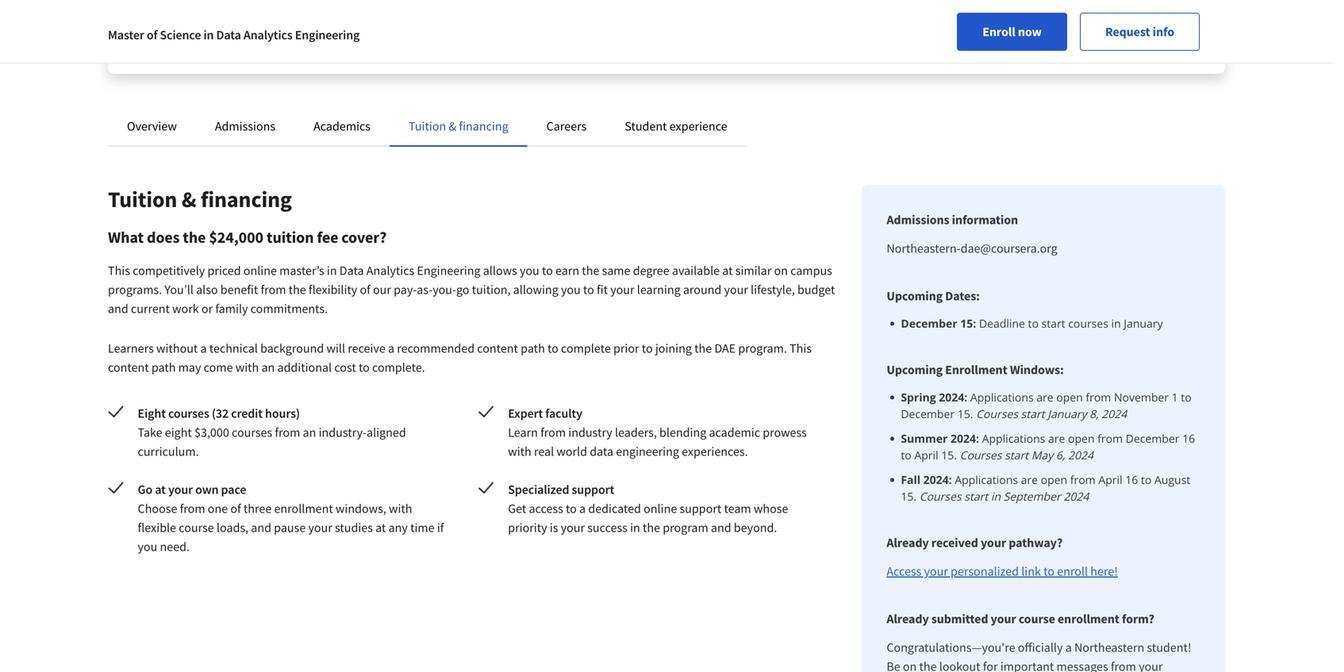 Task type: locate. For each thing, give the bounding box(es) containing it.
0 horizontal spatial april
[[915, 448, 939, 463]]

january inside list
[[1048, 406, 1087, 421]]

1 vertical spatial analytics
[[367, 263, 414, 279]]

windows,
[[336, 501, 386, 517]]

are inside applications are open from april 16 to august 15.
[[1021, 472, 1038, 487]]

to left august
[[1141, 472, 1152, 487]]

already down "access"
[[887, 611, 929, 627]]

2024 right 6,
[[1068, 448, 1094, 463]]

go at your own pace choose from one of three enrollment windows, with flexible course loads, and pause your studies at any time if you need.
[[138, 482, 444, 555]]

2024: right fall
[[924, 472, 952, 487]]

1 vertical spatial &
[[182, 185, 196, 213]]

2 vertical spatial applications
[[955, 472, 1018, 487]]

and down projects
[[1102, 24, 1120, 38]]

list item down courses start january 8, 2024
[[901, 430, 1200, 463]]

to right "access"
[[566, 501, 577, 517]]

2024: right summer
[[951, 431, 979, 446]]

1 horizontal spatial content
[[477, 340, 518, 356]]

open down 6,
[[1041, 472, 1068, 487]]

are
[[1037, 390, 1054, 405], [1048, 431, 1065, 446], [1021, 472, 1038, 487]]

from inside "applications are open from november 1 to december 15."
[[1086, 390, 1111, 405]]

april left august
[[1099, 472, 1123, 487]]

3 list item from the top
[[901, 430, 1200, 463]]

0 horizontal spatial northeastern
[[133, 24, 195, 38]]

does
[[147, 227, 180, 247]]

15. down fall
[[901, 489, 917, 504]]

2024: for spring 2024:
[[939, 390, 968, 405]]

engineering inside offered by the college of engineering at northeastern university.
[[249, 8, 305, 22]]

list item containing spring 2024:
[[901, 389, 1200, 422]]

your inside specialized support get access to a dedicated online support team whose priority is your success in the program and beyond.
[[561, 520, 585, 536]]

0 horizontal spatial online
[[243, 263, 277, 279]]

open for september
[[1041, 472, 1068, 487]]

flexibility
[[309, 282, 357, 298]]

december down upcoming dates:
[[901, 316, 958, 331]]

to inside specialized support get access to a dedicated online support team whose priority is your success in the program and beyond.
[[566, 501, 577, 517]]

priced
[[208, 263, 241, 279]]

are for in
[[1021, 472, 1038, 487]]

from down applications are open from december 16 to april 15. at the right bottom of the page
[[1070, 472, 1096, 487]]

are inside applications are open from december 16 to april 15.
[[1048, 431, 1065, 446]]

to right 1
[[1181, 390, 1192, 405]]

admissions
[[215, 118, 275, 134], [887, 212, 950, 228]]

also
[[196, 282, 218, 298]]

15. for courses start in september 2024
[[901, 489, 917, 504]]

are inside "applications are open from november 1 to december 15."
[[1037, 390, 1054, 405]]

with down technical
[[235, 360, 259, 375]]

0 vertical spatial analytics
[[244, 27, 293, 43]]

similar
[[736, 263, 772, 279]]

0 horizontal spatial admissions
[[215, 118, 275, 134]]

this up programs.
[[108, 263, 130, 279]]

4 list item from the top
[[901, 471, 1200, 505]]

from down hours)
[[275, 425, 300, 440]]

1 upcoming from the top
[[887, 288, 943, 304]]

0 horizontal spatial course
[[179, 520, 214, 536]]

1 vertical spatial courses
[[168, 406, 209, 421]]

2 vertical spatial engineering
[[417, 263, 481, 279]]

from inside applications are open from december 16 to april 15.
[[1098, 431, 1123, 446]]

0 vertical spatial upcoming
[[887, 288, 943, 304]]

university.
[[197, 24, 246, 38]]

learners without a technical background will receive a recommended content path to complete prior to joining the dae program. this content path may come with an additional cost to complete.
[[108, 340, 812, 375]]

december down spring 2024:
[[901, 406, 955, 421]]

1 horizontal spatial course
[[1019, 611, 1055, 627]]

enroll now button
[[957, 13, 1067, 51]]

this right program.
[[790, 340, 812, 356]]

open up courses start january 8, 2024
[[1057, 390, 1083, 405]]

in right success
[[630, 520, 640, 536]]

you down earn
[[561, 282, 581, 298]]

0 vertical spatial online
[[243, 263, 277, 279]]

need.
[[160, 539, 190, 555]]

(32
[[212, 406, 229, 421]]

connection
[[973, 24, 1025, 38]]

and inside specialized support get access to a dedicated online support team whose priority is your success in the program and beyond.
[[711, 520, 731, 536]]

0 vertical spatial this
[[108, 263, 130, 279]]

open inside "applications are open from november 1 to december 15."
[[1057, 390, 1083, 405]]

tuition & financing
[[409, 118, 508, 134], [108, 185, 292, 213]]

data down college
[[216, 27, 241, 43]]

hands-
[[1045, 8, 1077, 22]]

0 horizontal spatial 15.
[[901, 489, 917, 504]]

august
[[1155, 472, 1191, 487]]

1 horizontal spatial analytics
[[367, 263, 414, 279]]

upcoming left dates:
[[887, 288, 943, 304]]

applications inside applications are open from april 16 to august 15.
[[955, 472, 1018, 487]]

0 vertical spatial engineering
[[249, 8, 305, 22]]

an
[[261, 360, 275, 375], [303, 425, 316, 440]]

request info
[[1105, 24, 1175, 40]]

and down team at bottom
[[711, 520, 731, 536]]

northeastern down by
[[133, 24, 195, 38]]

analytics inside this competitively priced online master's in data analytics engineering allows you to earn the same degree available at similar on campus programs. you'll also benefit from the flexibility of our pay-as-you-go tuition, allowing you to fit your learning around your lifestyle, budget and current work or family commitments.
[[367, 263, 414, 279]]

the inside learners without a technical background will receive a recommended content path to complete prior to joining the dae program. this content path may come with an additional cost to complete.
[[695, 340, 712, 356]]

are up september
[[1021, 472, 1038, 487]]

1 vertical spatial tuition
[[108, 185, 177, 213]]

flexible
[[138, 520, 176, 536]]

2024: for fall 2024:
[[924, 472, 952, 487]]

0 vertical spatial applications
[[971, 390, 1034, 405]]

academics
[[314, 118, 371, 134]]

start for may
[[1005, 448, 1029, 463]]

from up real at the left of the page
[[541, 425, 566, 440]]

open
[[1057, 390, 1083, 405], [1068, 431, 1095, 446], [1041, 472, 1068, 487]]

0 horizontal spatial on
[[774, 263, 788, 279]]

college
[[201, 8, 236, 22]]

2024: right spring
[[939, 390, 968, 405]]

list
[[893, 389, 1200, 505]]

2 horizontal spatial courses
[[1068, 316, 1109, 331]]

courses down enrollment
[[976, 406, 1018, 421]]

you up allowing
[[520, 263, 539, 279]]

an left industry-
[[303, 425, 316, 440]]

december inside applications are open from december 16 to april 15.
[[1126, 431, 1180, 446]]

you down 'flexible'
[[138, 539, 157, 555]]

2 vertical spatial open
[[1041, 472, 1068, 487]]

the left program
[[643, 520, 660, 536]]

0 vertical spatial tuition & financing
[[409, 118, 508, 134]]

0 horizontal spatial enrollment
[[274, 501, 333, 517]]

1 vertical spatial support
[[680, 501, 722, 517]]

start up applications are open from december 16 to april 15. at the right bottom of the page
[[1021, 406, 1045, 421]]

1 vertical spatial an
[[303, 425, 316, 440]]

september
[[1004, 489, 1061, 504]]

on up lifestyle,
[[774, 263, 788, 279]]

1 vertical spatial path
[[151, 360, 176, 375]]

and inside go at your own pace choose from one of three enrollment windows, with flexible course loads, and pause your studies at any time if you need.
[[251, 520, 271, 536]]

courses
[[1068, 316, 1109, 331], [168, 406, 209, 421], [232, 425, 272, 440]]

0 vertical spatial an
[[261, 360, 275, 375]]

content down tuition, at the top left
[[477, 340, 518, 356]]

cost
[[334, 360, 356, 375]]

16 left august
[[1126, 472, 1138, 487]]

from inside applications are open from april 16 to august 15.
[[1070, 472, 1096, 487]]

1 vertical spatial online
[[644, 501, 677, 517]]

an inside learners without a technical background will receive a recommended content path to complete prior to joining the dae program. this content path may come with an additional cost to complete.
[[261, 360, 275, 375]]

courses down fall 2024:
[[920, 489, 962, 504]]

data
[[590, 444, 614, 460]]

1 horizontal spatial online
[[644, 501, 677, 517]]

of down offered on the left
[[147, 27, 157, 43]]

0 horizontal spatial tuition & financing
[[108, 185, 292, 213]]

2 upcoming from the top
[[887, 362, 943, 378]]

courses down summer 2024:
[[960, 448, 1002, 463]]

your right is
[[561, 520, 585, 536]]

2 vertical spatial courses
[[232, 425, 272, 440]]

applications down enrollment
[[971, 390, 1034, 405]]

on right be
[[903, 659, 917, 672]]

upcoming for upcoming dates:
[[887, 288, 943, 304]]

of left our at the top left of the page
[[360, 282, 370, 298]]

2024 down 6,
[[1064, 489, 1089, 504]]

16 inside applications are open from december 16 to april 15.
[[1183, 431, 1195, 446]]

the left 'dae'
[[695, 340, 712, 356]]

2024:
[[939, 390, 968, 405], [951, 431, 979, 446], [924, 472, 952, 487]]

student
[[625, 118, 667, 134]]

admissions for admissions information
[[887, 212, 950, 228]]

online up program
[[644, 501, 677, 517]]

april inside applications are open from december 16 to april 15.
[[915, 448, 939, 463]]

in inside specialized support get access to a dedicated online support team whose priority is your success in the program and beyond.
[[630, 520, 640, 536]]

from down the 8,
[[1098, 431, 1123, 446]]

1 vertical spatial financing
[[201, 185, 292, 213]]

the inside offered by the college of engineering at northeastern university.
[[184, 8, 199, 22]]

upcoming up spring
[[887, 362, 943, 378]]

in
[[204, 27, 214, 43], [327, 263, 337, 279], [1112, 316, 1121, 331], [991, 489, 1001, 504], [630, 520, 640, 536]]

master of science in data analytics engineering
[[108, 27, 360, 43]]

1 horizontal spatial admissions
[[887, 212, 950, 228]]

with up any
[[389, 501, 412, 517]]

1 vertical spatial 16
[[1126, 472, 1138, 487]]

april
[[915, 448, 939, 463], [1099, 472, 1123, 487]]

path
[[521, 340, 545, 356], [151, 360, 176, 375]]

complete
[[561, 340, 611, 356]]

2 vertical spatial 2024:
[[924, 472, 952, 487]]

list item up windows:
[[901, 315, 1200, 332]]

enroll now
[[983, 24, 1042, 40]]

enrollment up messages
[[1058, 611, 1120, 627]]

1 vertical spatial on
[[774, 263, 788, 279]]

lifestyle,
[[751, 282, 795, 298]]

with down 'learn'
[[508, 444, 532, 460]]

of right one
[[230, 501, 241, 517]]

content down learners
[[108, 360, 149, 375]]

from inside this competitively priced online master's in data analytics engineering allows you to earn the same degree available at similar on campus programs. you'll also benefit from the flexibility of our pay-as-you-go tuition, allowing you to fit your learning around your lifestyle, budget and current work or family commitments.
[[261, 282, 286, 298]]

are up courses start january 8, 2024
[[1037, 390, 1054, 405]]

0 horizontal spatial an
[[261, 360, 275, 375]]

as-
[[417, 282, 433, 298]]

support up program
[[680, 501, 722, 517]]

from
[[1153, 24, 1175, 38], [261, 282, 286, 298], [1086, 390, 1111, 405], [275, 425, 300, 440], [541, 425, 566, 440], [1098, 431, 1123, 446], [1070, 472, 1096, 487], [180, 501, 205, 517], [1111, 659, 1136, 672]]

this
[[108, 263, 130, 279], [790, 340, 812, 356]]

2 vertical spatial are
[[1021, 472, 1038, 487]]

0 vertical spatial content
[[477, 340, 518, 356]]

1 horizontal spatial enrollment
[[1058, 611, 1120, 627]]

upcoming
[[887, 288, 943, 304], [887, 362, 943, 378]]

0 vertical spatial 2024
[[1102, 406, 1127, 421]]

and up peers,
[[1131, 8, 1149, 22]]

16 up august
[[1183, 431, 1195, 446]]

from inside go at your own pace choose from one of three enrollment windows, with flexible course loads, and pause your studies at any time if you need.
[[180, 501, 205, 517]]

2 vertical spatial on
[[903, 659, 917, 672]]

start up already received your pathway?
[[964, 489, 988, 504]]

start left may
[[1005, 448, 1029, 463]]

what
[[108, 227, 144, 247]]

commitments.
[[251, 301, 328, 317]]

list item containing december 15:
[[901, 315, 1200, 332]]

program.
[[738, 340, 787, 356]]

1 vertical spatial already
[[887, 611, 929, 627]]

2 vertical spatial 2024
[[1064, 489, 1089, 504]]

1 vertical spatial northeastern
[[1075, 640, 1145, 656]]

northeastern
[[133, 24, 195, 38], [1075, 640, 1145, 656]]

will
[[327, 340, 345, 356]]

1 horizontal spatial tuition
[[409, 118, 446, 134]]

be
[[887, 659, 901, 672]]

1 horizontal spatial an
[[303, 425, 316, 440]]

1 vertical spatial applications
[[982, 431, 1046, 446]]

december down november
[[1126, 431, 1180, 446]]

0 vertical spatial 15.
[[958, 406, 973, 421]]

15. up summer 2024:
[[958, 406, 973, 421]]

of inside this competitively priced online master's in data analytics engineering allows you to earn the same degree available at similar on campus programs. you'll also benefit from the flexibility of our pay-as-you-go tuition, allowing you to fit your learning around your lifestyle, budget and current work or family commitments.
[[360, 282, 370, 298]]

windows:
[[1010, 362, 1064, 378]]

are for may
[[1048, 431, 1065, 446]]

form?
[[1122, 611, 1155, 627]]

tuition
[[409, 118, 446, 134], [108, 185, 177, 213]]

0 vertical spatial northeastern
[[133, 24, 195, 38]]

applications inside "applications are open from november 1 to december 15."
[[971, 390, 1034, 405]]

admissions information
[[887, 212, 1018, 228]]

0 horizontal spatial analytics
[[244, 27, 293, 43]]

available
[[672, 263, 720, 279]]

at inside this competitively priced online master's in data analytics engineering allows you to earn the same degree available at similar on campus programs. you'll also benefit from the flexibility of our pay-as-you-go tuition, allowing you to fit your learning around your lifestyle, budget and current work or family commitments.
[[722, 263, 733, 279]]

1 vertical spatial open
[[1068, 431, 1095, 446]]

messages
[[1057, 659, 1108, 672]]

with down videos,
[[1027, 24, 1047, 38]]

the up fit
[[582, 263, 599, 279]]

applications are open from april 16 to august 15.
[[901, 472, 1191, 504]]

1 horizontal spatial &
[[449, 118, 457, 134]]

0 vertical spatial path
[[521, 340, 545, 356]]

open inside applications are open from december 16 to april 15.
[[1068, 431, 1095, 446]]

0 vertical spatial 2024:
[[939, 390, 968, 405]]

january left the 8,
[[1048, 406, 1087, 421]]

a left dedicated
[[579, 501, 586, 517]]

1 vertical spatial course
[[1019, 611, 1055, 627]]

1 vertical spatial enrollment
[[1058, 611, 1120, 627]]

courses inside list item
[[1068, 316, 1109, 331]]

already up "access"
[[887, 535, 929, 551]]

0 horizontal spatial path
[[151, 360, 176, 375]]

15. inside applications are open from december 16 to april 15.
[[941, 448, 957, 463]]

2024 for courses start may 6, 2024
[[1068, 448, 1094, 463]]

your right submitted
[[991, 611, 1016, 627]]

your right pause at bottom
[[308, 520, 332, 536]]

from inside expert faculty learn from industry leaders, blending academic prowess with real world data engineering experiences.
[[541, 425, 566, 440]]

from right messages
[[1111, 659, 1136, 672]]

course down one
[[179, 520, 214, 536]]

now
[[1018, 24, 1042, 40]]

link
[[1022, 563, 1041, 579]]

academic
[[709, 425, 760, 440]]

april down summer
[[915, 448, 939, 463]]

support up dedicated
[[572, 482, 614, 498]]

any
[[389, 520, 408, 536]]

1 list item from the top
[[901, 315, 1200, 332]]

the inside specialized support get access to a dedicated online support team whose priority is your success in the program and beyond.
[[643, 520, 660, 536]]

on up instructors
[[1077, 8, 1089, 22]]

2 list item from the top
[[901, 389, 1200, 422]]

1 horizontal spatial northeastern
[[1075, 640, 1145, 656]]

in inside list
[[991, 489, 1001, 504]]

1 vertical spatial 2024:
[[951, 431, 979, 446]]

peers,
[[1122, 24, 1150, 38]]

1 vertical spatial content
[[108, 360, 149, 375]]

1 horizontal spatial april
[[1099, 472, 1123, 487]]

courses start in september 2024
[[920, 489, 1089, 504]]

enrollment up pause at bottom
[[274, 501, 333, 517]]

1 vertical spatial data
[[340, 263, 364, 279]]

an down background
[[261, 360, 275, 375]]

are for january
[[1037, 390, 1054, 405]]

budget
[[798, 282, 835, 298]]

0 vertical spatial are
[[1037, 390, 1054, 405]]

get
[[508, 501, 526, 517]]

videos,
[[1010, 8, 1043, 22]]

2 already from the top
[[887, 611, 929, 627]]

0 horizontal spatial content
[[108, 360, 149, 375]]

for
[[983, 659, 998, 672]]

15. for courses start january 8, 2024
[[958, 406, 973, 421]]

0 vertical spatial january
[[1124, 316, 1163, 331]]

1 vertical spatial you
[[561, 282, 581, 298]]

science
[[160, 27, 201, 43]]

real
[[534, 444, 554, 460]]

0 vertical spatial course
[[179, 520, 214, 536]]

path left complete
[[521, 340, 545, 356]]

1 vertical spatial courses
[[960, 448, 1002, 463]]

open down the 8,
[[1068, 431, 1095, 446]]

path down the without
[[151, 360, 176, 375]]

the right by
[[184, 8, 199, 22]]

request
[[1105, 24, 1150, 40]]

1 horizontal spatial january
[[1124, 316, 1163, 331]]

november
[[1114, 390, 1169, 405]]

the right does
[[183, 227, 206, 247]]

1 vertical spatial are
[[1048, 431, 1065, 446]]

1 vertical spatial january
[[1048, 406, 1087, 421]]

you'll
[[165, 282, 194, 298]]

1 vertical spatial this
[[790, 340, 812, 356]]

dae
[[715, 340, 736, 356]]

1 vertical spatial december
[[901, 406, 955, 421]]

open inside applications are open from april 16 to august 15.
[[1041, 472, 1068, 487]]

applications for may
[[982, 431, 1046, 446]]

1 already from the top
[[887, 535, 929, 551]]

list containing spring 2024:
[[893, 389, 1200, 505]]

and down programs.
[[108, 301, 128, 317]]

faculty
[[545, 406, 582, 421]]

your down similar
[[724, 282, 748, 298]]

0 horizontal spatial 16
[[1126, 472, 1138, 487]]

your
[[610, 282, 635, 298], [724, 282, 748, 298], [168, 482, 193, 498], [308, 520, 332, 536], [561, 520, 585, 536], [981, 535, 1006, 551], [924, 563, 948, 579], [991, 611, 1016, 627]]

on inside this competitively priced online master's in data analytics engineering allows you to earn the same degree available at similar on campus programs. you'll also benefit from the flexibility of our pay-as-you-go tuition, allowing you to fit your learning around your lifestyle, budget and current work or family commitments.
[[774, 263, 788, 279]]

2 horizontal spatial you
[[561, 282, 581, 298]]

from inside lecture videos, hands-on projects and connection with instructors and peers, from anywhere.
[[1153, 24, 1175, 38]]

open for 8,
[[1057, 390, 1083, 405]]

2024 right the 8,
[[1102, 406, 1127, 421]]

beyond.
[[734, 520, 777, 536]]

course up officially
[[1019, 611, 1055, 627]]

applications for in
[[955, 472, 1018, 487]]

northeastern up messages
[[1075, 640, 1145, 656]]

15. inside "applications are open from november 1 to december 15."
[[958, 406, 973, 421]]

0 vertical spatial tuition
[[409, 118, 446, 134]]

already for already received your pathway?
[[887, 535, 929, 551]]

2 horizontal spatial on
[[1077, 8, 1089, 22]]

from up commitments. in the left top of the page
[[261, 282, 286, 298]]

of
[[238, 8, 247, 22], [147, 27, 157, 43], [360, 282, 370, 298], [230, 501, 241, 517]]

0 vertical spatial &
[[449, 118, 457, 134]]

fit
[[597, 282, 608, 298]]

1 horizontal spatial courses
[[232, 425, 272, 440]]

1 horizontal spatial you
[[520, 263, 539, 279]]

1 horizontal spatial this
[[790, 340, 812, 356]]

own
[[195, 482, 219, 498]]

1 vertical spatial 2024
[[1068, 448, 1094, 463]]

1 horizontal spatial data
[[340, 263, 364, 279]]

applications inside applications are open from december 16 to april 15.
[[982, 431, 1046, 446]]

list item
[[901, 315, 1200, 332], [901, 389, 1200, 422], [901, 430, 1200, 463], [901, 471, 1200, 505]]

list item down windows:
[[901, 389, 1200, 422]]

15. down summer 2024:
[[941, 448, 957, 463]]

0 vertical spatial data
[[216, 27, 241, 43]]

1 vertical spatial 15.
[[941, 448, 957, 463]]

16 for april
[[1126, 472, 1138, 487]]

hours)
[[265, 406, 300, 421]]

1 horizontal spatial on
[[903, 659, 917, 672]]

programs.
[[108, 282, 162, 298]]

16 inside applications are open from april 16 to august 15.
[[1126, 472, 1138, 487]]

2024 for courses start in september 2024
[[1064, 489, 1089, 504]]

0 vertical spatial on
[[1077, 8, 1089, 22]]

this inside this competitively priced online master's in data analytics engineering allows you to earn the same degree available at similar on campus programs. you'll also benefit from the flexibility of our pay-as-you-go tuition, allowing you to fit your learning around your lifestyle, budget and current work or family commitments.
[[108, 263, 130, 279]]

15. inside applications are open from april 16 to august 15.
[[901, 489, 917, 504]]

open for 6,
[[1068, 431, 1095, 446]]



Task type: describe. For each thing, give the bounding box(es) containing it.
take
[[138, 425, 162, 440]]

0 horizontal spatial data
[[216, 27, 241, 43]]

in inside this competitively priced online master's in data analytics engineering allows you to earn the same degree available at similar on campus programs. you'll also benefit from the flexibility of our pay-as-you-go tuition, allowing you to fit your learning around your lifestyle, budget and current work or family commitments.
[[327, 263, 337, 279]]

cover?
[[342, 227, 387, 247]]

december 15: deadline to start courses in january
[[901, 316, 1163, 331]]

eight
[[165, 425, 192, 440]]

16 for december
[[1183, 431, 1195, 446]]

april inside applications are open from april 16 to august 15.
[[1099, 472, 1123, 487]]

in up november
[[1112, 316, 1121, 331]]

15. for courses start may 6, 2024
[[941, 448, 957, 463]]

technical
[[209, 340, 258, 356]]

northeastern inside the 'congratulations—you're officially a northeastern student! be on the lookout for important messages from you'
[[1075, 640, 1145, 656]]

academics link
[[314, 118, 371, 134]]

anywhere.
[[973, 40, 1021, 54]]

if
[[437, 520, 444, 536]]

to right prior
[[642, 340, 653, 356]]

degree
[[633, 263, 670, 279]]

your up personalized at bottom right
[[981, 535, 1006, 551]]

your right "access"
[[924, 563, 948, 579]]

curriculum.
[[138, 444, 199, 460]]

northeastern inside offered by the college of engineering at northeastern university.
[[133, 24, 195, 38]]

work
[[172, 301, 199, 317]]

enroll
[[1057, 563, 1088, 579]]

three
[[244, 501, 272, 517]]

fall 2024:
[[901, 472, 952, 487]]

pay-
[[394, 282, 417, 298]]

with inside expert faculty learn from industry leaders, blending academic prowess with real world data engineering experiences.
[[508, 444, 532, 460]]

1 horizontal spatial tuition & financing
[[409, 118, 508, 134]]

spring 2024:
[[901, 390, 968, 405]]

1 horizontal spatial support
[[680, 501, 722, 517]]

1 vertical spatial tuition & financing
[[108, 185, 292, 213]]

to right deadline
[[1028, 316, 1039, 331]]

aligned
[[367, 425, 406, 440]]

your down 'same'
[[610, 282, 635, 298]]

request info button
[[1080, 13, 1200, 51]]

studies
[[335, 520, 373, 536]]

the inside the 'congratulations—you're officially a northeastern student! be on the lookout for important messages from you'
[[919, 659, 937, 672]]

to left earn
[[542, 263, 553, 279]]

applications are open from december 16 to april 15.
[[901, 431, 1195, 463]]

your left own
[[168, 482, 193, 498]]

may
[[178, 360, 201, 375]]

lecture videos, hands-on projects and connection with instructors and peers, from anywhere.
[[973, 8, 1175, 54]]

the down the master's
[[289, 282, 306, 298]]

courses start may 6, 2024
[[960, 448, 1094, 463]]

courses for summer 2024:
[[960, 448, 1002, 463]]

congratulations—you're officially a northeastern student! be on the lookout for important messages from you
[[887, 640, 1200, 672]]

loads,
[[217, 520, 248, 536]]

dae@coursera.org
[[961, 240, 1058, 256]]

1 horizontal spatial financing
[[459, 118, 508, 134]]

with inside lecture videos, hands-on projects and connection with instructors and peers, from anywhere.
[[1027, 24, 1047, 38]]

of inside offered by the college of engineering at northeastern university.
[[238, 8, 247, 22]]

course inside go at your own pace choose from one of three enrollment windows, with flexible course loads, and pause your studies at any time if you need.
[[179, 520, 214, 536]]

lookout
[[939, 659, 981, 672]]

choose
[[138, 501, 177, 517]]

0 horizontal spatial &
[[182, 185, 196, 213]]

around
[[683, 282, 722, 298]]

this inside learners without a technical background will receive a recommended content path to complete prior to joining the dae program. this content path may come with an additional cost to complete.
[[790, 340, 812, 356]]

engineering
[[616, 444, 679, 460]]

you inside go at your own pace choose from one of three enrollment windows, with flexible course loads, and pause your studies at any time if you need.
[[138, 539, 157, 555]]

with inside learners without a technical background will receive a recommended content path to complete prior to joining the dae program. this content path may come with an additional cost to complete.
[[235, 360, 259, 375]]

tuition,
[[472, 282, 511, 298]]

go
[[456, 282, 469, 298]]

upcoming for upcoming enrollment windows:
[[887, 362, 943, 378]]

2024 for courses start january 8, 2024
[[1102, 406, 1127, 421]]

2024: for summer 2024:
[[951, 431, 979, 446]]

1 horizontal spatial path
[[521, 340, 545, 356]]

0 vertical spatial you
[[520, 263, 539, 279]]

in down college
[[204, 27, 214, 43]]

offered
[[133, 8, 168, 22]]

current
[[131, 301, 170, 317]]

lecture
[[973, 8, 1007, 22]]

from inside the 'congratulations—you're officially a northeastern student! be on the lookout for important messages from you'
[[1111, 659, 1136, 672]]

december inside "applications are open from november 1 to december 15."
[[901, 406, 955, 421]]

blending
[[660, 425, 707, 440]]

experiences.
[[682, 444, 748, 460]]

and inside this competitively priced online master's in data analytics engineering allows you to earn the same degree available at similar on campus programs. you'll also benefit from the flexibility of our pay-as-you-go tuition, allowing you to fit your learning around your lifestyle, budget and current work or family commitments.
[[108, 301, 128, 317]]

at inside offered by the college of engineering at northeastern university.
[[307, 8, 316, 22]]

this competitively priced online master's in data analytics engineering allows you to earn the same degree available at similar on campus programs. you'll also benefit from the flexibility of our pay-as-you-go tuition, allowing you to fit your learning around your lifestyle, budget and current work or family commitments.
[[108, 263, 835, 317]]

student experience
[[625, 118, 727, 134]]

family
[[215, 301, 248, 317]]

on inside the 'congratulations—you're officially a northeastern student! be on the lookout for important messages from you'
[[903, 659, 917, 672]]

courses for fall 2024:
[[920, 489, 962, 504]]

additional
[[277, 360, 332, 375]]

to inside applications are open from april 16 to august 15.
[[1141, 472, 1152, 487]]

expert
[[508, 406, 543, 421]]

background
[[260, 340, 324, 356]]

a up may
[[200, 340, 207, 356]]

eight courses (32 credit hours) take eight $3,000 courses from an industry-aligned curriculum.
[[138, 406, 406, 460]]

student!
[[1147, 640, 1192, 656]]

student experience link
[[625, 118, 727, 134]]

information
[[952, 212, 1018, 228]]

learners
[[108, 340, 154, 356]]

enrollment
[[945, 362, 1008, 378]]

start up windows:
[[1042, 316, 1066, 331]]

specialized support get access to a dedicated online support team whose priority is your success in the program and beyond.
[[508, 482, 788, 536]]

engineering inside this competitively priced online master's in data analytics engineering allows you to earn the same degree available at similar on campus programs. you'll also benefit from the flexibility of our pay-as-you-go tuition, allowing you to fit your learning around your lifestyle, budget and current work or family commitments.
[[417, 263, 481, 279]]

spring
[[901, 390, 936, 405]]

overview link
[[127, 118, 177, 134]]

submitted
[[932, 611, 988, 627]]

recommended
[[397, 340, 475, 356]]

to left complete
[[548, 340, 559, 356]]

to right link
[[1044, 563, 1055, 579]]

an inside eight courses (32 credit hours) take eight $3,000 courses from an industry-aligned curriculum.
[[303, 425, 316, 440]]

here!
[[1091, 563, 1118, 579]]

0 horizontal spatial tuition
[[108, 185, 177, 213]]

0 horizontal spatial support
[[572, 482, 614, 498]]

leaders,
[[615, 425, 657, 440]]

a up complete. in the left of the page
[[388, 340, 394, 356]]

to right cost at the left of page
[[359, 360, 370, 375]]

access your personalized link to enroll here!
[[887, 563, 1118, 579]]

start for in
[[964, 489, 988, 504]]

pace
[[221, 482, 246, 498]]

whose
[[754, 501, 788, 517]]

15:
[[961, 316, 976, 331]]

to left fit
[[583, 282, 594, 298]]

receive
[[348, 340, 386, 356]]

online inside specialized support get access to a dedicated online support team whose priority is your success in the program and beyond.
[[644, 501, 677, 517]]

of inside go at your own pace choose from one of three enrollment windows, with flexible course loads, and pause your studies at any time if you need.
[[230, 501, 241, 517]]

fall
[[901, 472, 921, 487]]

eight
[[138, 406, 166, 421]]

1 vertical spatial engineering
[[295, 27, 360, 43]]

applications for january
[[971, 390, 1034, 405]]

expert faculty learn from industry leaders, blending academic prowess with real world data engineering experiences.
[[508, 406, 807, 460]]

with inside go at your own pace choose from one of three enrollment windows, with flexible course loads, and pause your studies at any time if you need.
[[389, 501, 412, 517]]

master's
[[279, 263, 324, 279]]

deadline
[[979, 316, 1025, 331]]

admissions link
[[215, 118, 275, 134]]

allows
[[483, 263, 517, 279]]

list item containing summer 2024:
[[901, 430, 1200, 463]]

careers
[[547, 118, 587, 134]]

to inside applications are open from december 16 to april 15.
[[901, 448, 912, 463]]

access your personalized link to enroll here! link
[[887, 563, 1118, 579]]

industry-
[[319, 425, 367, 440]]

go
[[138, 482, 153, 498]]

courses for spring 2024:
[[976, 406, 1018, 421]]

campus
[[791, 263, 832, 279]]

a inside specialized support get access to a dedicated online support team whose priority is your success in the program and beyond.
[[579, 501, 586, 517]]

from inside eight courses (32 credit hours) take eight $3,000 courses from an industry-aligned curriculum.
[[275, 425, 300, 440]]

online inside this competitively priced online master's in data analytics engineering allows you to earn the same degree available at similar on campus programs. you'll also benefit from the flexibility of our pay-as-you-go tuition, allowing you to fit your learning around your lifestyle, budget and current work or family commitments.
[[243, 263, 277, 279]]

already for already submitted your course enrollment form?
[[887, 611, 929, 627]]

master
[[108, 27, 144, 43]]

officially
[[1018, 640, 1063, 656]]

0 vertical spatial december
[[901, 316, 958, 331]]

admissions for admissions
[[215, 118, 275, 134]]

list item containing fall 2024:
[[901, 471, 1200, 505]]

enroll
[[983, 24, 1016, 40]]

to inside "applications are open from november 1 to december 15."
[[1181, 390, 1192, 405]]

or
[[202, 301, 213, 317]]

on inside lecture videos, hands-on projects and connection with instructors and peers, from anywhere.
[[1077, 8, 1089, 22]]

enrollment inside go at your own pace choose from one of three enrollment windows, with flexible course loads, and pause your studies at any time if you need.
[[274, 501, 333, 517]]

overview
[[127, 118, 177, 134]]

fee
[[317, 227, 338, 247]]

data inside this competitively priced online master's in data analytics engineering allows you to earn the same degree available at similar on campus programs. you'll also benefit from the flexibility of our pay-as-you-go tuition, allowing you to fit your learning around your lifestyle, budget and current work or family commitments.
[[340, 263, 364, 279]]

received
[[932, 535, 978, 551]]

start for january
[[1021, 406, 1045, 421]]

a inside the 'congratulations—you're officially a northeastern student! be on the lookout for important messages from you'
[[1066, 640, 1072, 656]]

priority
[[508, 520, 547, 536]]

0 horizontal spatial financing
[[201, 185, 292, 213]]



Task type: vqa. For each thing, say whether or not it's contained in the screenshot.
"3"
no



